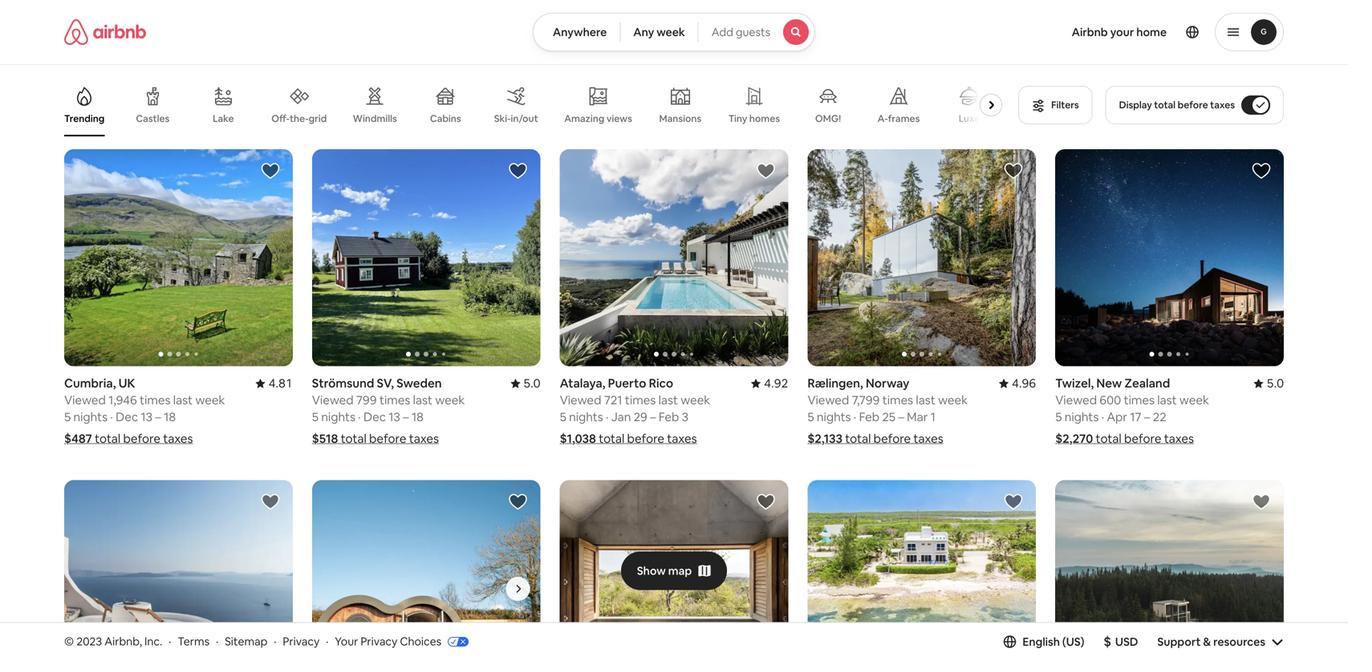 Task type: vqa. For each thing, say whether or not it's contained in the screenshot.
left '18'
yes



Task type: locate. For each thing, give the bounding box(es) containing it.
nights inside atalaya, puerto rico viewed 721 times last week 5 nights · jan 29 – feb 3 $1,038 total before taxes
[[569, 409, 603, 425]]

times for viewed 799 times last week
[[380, 393, 410, 408]]

terms
[[178, 635, 210, 649]]

2 last from the left
[[413, 393, 433, 408]]

5 up $487
[[64, 409, 71, 425]]

18
[[164, 409, 176, 425], [412, 409, 424, 425]]

week inside strömsund sv, sweden viewed 799 times last week 5 nights · dec 13 – 18 $518 total before taxes
[[435, 393, 465, 408]]

2 dec from the left
[[364, 409, 386, 425]]

5.0 out of 5 average rating image
[[511, 376, 541, 391]]

total down apr
[[1096, 431, 1122, 447]]

· left jan
[[606, 409, 609, 425]]

0 horizontal spatial privacy
[[283, 635, 320, 649]]

jan
[[612, 409, 631, 425]]

viewed inside atalaya, puerto rico viewed 721 times last week 5 nights · jan 29 – feb 3 $1,038 total before taxes
[[560, 393, 602, 408]]

viewed down twizel,
[[1056, 393, 1097, 408]]

atalaya, puerto rico viewed 721 times last week 5 nights · jan 29 – feb 3 $1,038 total before taxes
[[560, 376, 711, 447]]

viewed down cumbria, at the left bottom
[[64, 393, 106, 408]]

5 inside atalaya, puerto rico viewed 721 times last week 5 nights · jan 29 – feb 3 $1,038 total before taxes
[[560, 409, 567, 425]]

2 5 from the left
[[312, 409, 319, 425]]

map
[[669, 564, 692, 578]]

twizel, new zealand viewed 600 times last week 5 nights · apr 17 – 22 $2,270 total before taxes
[[1056, 376, 1210, 447]]

5 – from the left
[[1145, 409, 1151, 425]]

ski-
[[494, 112, 511, 125]]

times
[[140, 393, 171, 408], [380, 393, 410, 408], [883, 393, 914, 408], [625, 393, 656, 408], [1124, 393, 1155, 408]]

week
[[657, 25, 685, 39], [195, 393, 225, 408], [435, 393, 465, 408], [939, 393, 968, 408], [681, 393, 711, 408], [1180, 393, 1210, 408]]

(us)
[[1063, 635, 1085, 649]]

add to wishlist: cumbria, uk image
[[261, 161, 280, 181]]

18 inside strömsund sv, sweden viewed 799 times last week 5 nights · dec 13 – 18 $518 total before taxes
[[412, 409, 424, 425]]

25
[[883, 409, 896, 425]]

0 horizontal spatial dec
[[116, 409, 138, 425]]

last inside cumbria, uk viewed 1,946 times last week 5 nights · dec 13 – 18 $487 total before taxes
[[173, 393, 193, 408]]

nights for viewed 721 times last week
[[569, 409, 603, 425]]

nights inside rælingen, norway viewed 7,799 times last week 5 nights · feb 25 – mar 1 $2,133 total before taxes
[[817, 409, 851, 425]]

last up the 1
[[916, 393, 936, 408]]

lake
[[213, 112, 234, 125]]

times inside strömsund sv, sweden viewed 799 times last week 5 nights · dec 13 – 18 $518 total before taxes
[[380, 393, 410, 408]]

privacy link
[[283, 635, 320, 649]]

3 viewed from the left
[[808, 393, 850, 408]]

puerto
[[608, 376, 647, 391]]

anywhere
[[553, 25, 607, 39]]

viewed inside twizel, new zealand viewed 600 times last week 5 nights · apr 17 – 22 $2,270 total before taxes
[[1056, 393, 1097, 408]]

5.0 for twizel, new zealand viewed 600 times last week 5 nights · apr 17 – 22 $2,270 total before taxes
[[1267, 376, 1284, 391]]

0 horizontal spatial 13
[[141, 409, 153, 425]]

nights inside cumbria, uk viewed 1,946 times last week 5 nights · dec 13 – 18 $487 total before taxes
[[73, 409, 108, 425]]

nights up the $1,038
[[569, 409, 603, 425]]

norway
[[866, 376, 910, 391]]

amazing views
[[565, 112, 632, 125]]

0 horizontal spatial 5.0
[[524, 376, 541, 391]]

1 nights from the left
[[73, 409, 108, 425]]

2 18 from the left
[[412, 409, 424, 425]]

add to wishlist: twizel, new zealand image
[[1252, 161, 1272, 181]]

4.92
[[764, 376, 789, 391]]

taxes inside rælingen, norway viewed 7,799 times last week 5 nights · feb 25 – mar 1 $2,133 total before taxes
[[914, 431, 944, 447]]

1 viewed from the left
[[64, 393, 106, 408]]

none search field containing anywhere
[[533, 13, 816, 51]]

5 nights from the left
[[1065, 409, 1099, 425]]

·
[[110, 409, 113, 425], [358, 409, 361, 425], [854, 409, 857, 425], [606, 409, 609, 425], [1102, 409, 1105, 425], [169, 635, 171, 649], [216, 635, 219, 649], [274, 635, 277, 649], [326, 635, 329, 649]]

views
[[607, 112, 632, 125]]

feb left 3
[[659, 409, 679, 425]]

1 horizontal spatial dec
[[364, 409, 386, 425]]

last right 1,946
[[173, 393, 193, 408]]

1 5 from the left
[[64, 409, 71, 425]]

profile element
[[835, 0, 1284, 64]]

5 last from the left
[[1158, 393, 1177, 408]]

5 inside strömsund sv, sweden viewed 799 times last week 5 nights · dec 13 – 18 $518 total before taxes
[[312, 409, 319, 425]]

viewed inside rælingen, norway viewed 7,799 times last week 5 nights · feb 25 – mar 1 $2,133 total before taxes
[[808, 393, 850, 408]]

nights for viewed 600 times last week
[[1065, 409, 1099, 425]]

add to wishlist: strömsund sv, sweden image
[[509, 161, 528, 181]]

airbnb
[[1072, 25, 1108, 39]]

799
[[356, 393, 377, 408]]

off-
[[272, 112, 290, 125]]

any
[[634, 25, 654, 39]]

2 13 from the left
[[389, 409, 400, 425]]

· right terms link
[[216, 635, 219, 649]]

1 horizontal spatial 18
[[412, 409, 424, 425]]

week inside "button"
[[657, 25, 685, 39]]

· left 'privacy' link
[[274, 635, 277, 649]]

©
[[64, 635, 74, 649]]

– inside strömsund sv, sweden viewed 799 times last week 5 nights · dec 13 – 18 $518 total before taxes
[[403, 409, 409, 425]]

viewed down rælingen,
[[808, 393, 850, 408]]

1 13 from the left
[[141, 409, 153, 425]]

last for viewed 721 times last week
[[659, 393, 678, 408]]

your
[[335, 635, 358, 649]]

4 times from the left
[[625, 393, 656, 408]]

5 for viewed 799 times last week
[[312, 409, 319, 425]]

before inside atalaya, puerto rico viewed 721 times last week 5 nights · jan 29 – feb 3 $1,038 total before taxes
[[627, 431, 665, 447]]

trending
[[64, 112, 105, 125]]

4 viewed from the left
[[560, 393, 602, 408]]

cabins
[[430, 112, 461, 125]]

2 5.0 from the left
[[1267, 376, 1284, 391]]

4.96 out of 5 average rating image
[[999, 376, 1037, 391]]

feb down 7,799
[[859, 409, 880, 425]]

13
[[141, 409, 153, 425], [389, 409, 400, 425]]

2 – from the left
[[403, 409, 409, 425]]

· right inc.
[[169, 635, 171, 649]]

3 times from the left
[[883, 393, 914, 408]]

None search field
[[533, 13, 816, 51]]

before down 1,946
[[123, 431, 161, 447]]

5.0 out of 5 average rating image
[[1254, 376, 1284, 391]]

nights inside strömsund sv, sweden viewed 799 times last week 5 nights · dec 13 – 18 $518 total before taxes
[[321, 409, 356, 425]]

$518
[[312, 431, 338, 447]]

5 5 from the left
[[1056, 409, 1062, 425]]

times inside twizel, new zealand viewed 600 times last week 5 nights · apr 17 – 22 $2,270 total before taxes
[[1124, 393, 1155, 408]]

sweden
[[397, 376, 442, 391]]

total right '$518' at the bottom of the page
[[341, 431, 367, 447]]

privacy left your
[[283, 635, 320, 649]]

last down sweden
[[413, 393, 433, 408]]

taxes inside strömsund sv, sweden viewed 799 times last week 5 nights · dec 13 – 18 $518 total before taxes
[[409, 431, 439, 447]]

last
[[173, 393, 193, 408], [413, 393, 433, 408], [916, 393, 936, 408], [659, 393, 678, 408], [1158, 393, 1177, 408]]

support & resources button
[[1158, 635, 1284, 649]]

total down jan
[[599, 431, 625, 447]]

dec down '799'
[[364, 409, 386, 425]]

last inside atalaya, puerto rico viewed 721 times last week 5 nights · jan 29 – feb 3 $1,038 total before taxes
[[659, 393, 678, 408]]

5 up '$518' at the bottom of the page
[[312, 409, 319, 425]]

· down 1,946
[[110, 409, 113, 425]]

5 up the $1,038
[[560, 409, 567, 425]]

4 5 from the left
[[560, 409, 567, 425]]

5
[[64, 409, 71, 425], [312, 409, 319, 425], [808, 409, 815, 425], [560, 409, 567, 425], [1056, 409, 1062, 425]]

1 horizontal spatial privacy
[[361, 635, 398, 649]]

– inside atalaya, puerto rico viewed 721 times last week 5 nights · jan 29 – feb 3 $1,038 total before taxes
[[650, 409, 656, 425]]

viewed down atalaya, at the left bottom of page
[[560, 393, 602, 408]]

viewed
[[64, 393, 106, 408], [312, 393, 354, 408], [808, 393, 850, 408], [560, 393, 602, 408], [1056, 393, 1097, 408]]

apr
[[1107, 409, 1128, 425]]

before inside twizel, new zealand viewed 600 times last week 5 nights · apr 17 – 22 $2,270 total before taxes
[[1125, 431, 1162, 447]]

group
[[64, 74, 1009, 136], [64, 149, 293, 367], [312, 149, 541, 367], [560, 149, 789, 367], [808, 149, 1037, 367], [1056, 149, 1284, 367], [64, 481, 293, 661], [312, 481, 541, 661], [560, 481, 789, 661], [808, 481, 1037, 661], [1056, 481, 1284, 661]]

5 up $2,133
[[808, 409, 815, 425]]

last inside twizel, new zealand viewed 600 times last week 5 nights · apr 17 – 22 $2,270 total before taxes
[[1158, 393, 1177, 408]]

– inside cumbria, uk viewed 1,946 times last week 5 nights · dec 13 – 18 $487 total before taxes
[[155, 409, 161, 425]]

3 5 from the left
[[808, 409, 815, 425]]

terms link
[[178, 635, 210, 649]]

1 horizontal spatial 5.0
[[1267, 376, 1284, 391]]

last up 22
[[1158, 393, 1177, 408]]

– inside twizel, new zealand viewed 600 times last week 5 nights · apr 17 – 22 $2,270 total before taxes
[[1145, 409, 1151, 425]]

0 horizontal spatial 18
[[164, 409, 176, 425]]

taxes
[[1211, 99, 1235, 111], [163, 431, 193, 447], [409, 431, 439, 447], [914, 431, 944, 447], [667, 431, 697, 447], [1165, 431, 1194, 447]]

600
[[1100, 393, 1122, 408]]

sitemap
[[225, 635, 268, 649]]

1 18 from the left
[[164, 409, 176, 425]]

viewed inside strömsund sv, sweden viewed 799 times last week 5 nights · dec 13 – 18 $518 total before taxes
[[312, 393, 354, 408]]

viewed for viewed 600 times last week
[[1056, 393, 1097, 408]]

nights up '$518' at the bottom of the page
[[321, 409, 356, 425]]

3 – from the left
[[899, 409, 905, 425]]

1 horizontal spatial 13
[[389, 409, 400, 425]]

times up 25
[[883, 393, 914, 408]]

1 horizontal spatial feb
[[859, 409, 880, 425]]

2 times from the left
[[380, 393, 410, 408]]

1 dec from the left
[[116, 409, 138, 425]]

3 nights from the left
[[817, 409, 851, 425]]

4.96
[[1012, 376, 1037, 391]]

2 privacy from the left
[[361, 635, 398, 649]]

new
[[1097, 376, 1122, 391]]

4 last from the left
[[659, 393, 678, 408]]

times inside atalaya, puerto rico viewed 721 times last week 5 nights · jan 29 – feb 3 $1,038 total before taxes
[[625, 393, 656, 408]]

zealand
[[1125, 376, 1171, 391]]

· down '799'
[[358, 409, 361, 425]]

2 feb from the left
[[659, 409, 679, 425]]

5 for viewed 600 times last week
[[1056, 409, 1062, 425]]

5 up $2,270
[[1056, 409, 1062, 425]]

· down 7,799
[[854, 409, 857, 425]]

times for viewed 600 times last week
[[1124, 393, 1155, 408]]

5 times from the left
[[1124, 393, 1155, 408]]

strömsund sv, sweden viewed 799 times last week 5 nights · dec 13 – 18 $518 total before taxes
[[312, 376, 465, 447]]

total right $487
[[95, 431, 121, 447]]

3 last from the left
[[916, 393, 936, 408]]

5 viewed from the left
[[1056, 393, 1097, 408]]

last inside strömsund sv, sweden viewed 799 times last week 5 nights · dec 13 – 18 $518 total before taxes
[[413, 393, 433, 408]]

add to wishlist: rælingen, norway image
[[1004, 161, 1024, 181]]

nights inside twizel, new zealand viewed 600 times last week 5 nights · apr 17 – 22 $2,270 total before taxes
[[1065, 409, 1099, 425]]

4 nights from the left
[[569, 409, 603, 425]]

last for viewed 799 times last week
[[413, 393, 433, 408]]

· left your
[[326, 635, 329, 649]]

1 last from the left
[[173, 393, 193, 408]]

the-
[[290, 112, 309, 125]]

· inside twizel, new zealand viewed 600 times last week 5 nights · apr 17 – 22 $2,270 total before taxes
[[1102, 409, 1105, 425]]

feb inside atalaya, puerto rico viewed 721 times last week 5 nights · jan 29 – feb 3 $1,038 total before taxes
[[659, 409, 679, 425]]

dec down 1,946
[[116, 409, 138, 425]]

0 horizontal spatial feb
[[659, 409, 679, 425]]

times inside cumbria, uk viewed 1,946 times last week 5 nights · dec 13 – 18 $487 total before taxes
[[140, 393, 171, 408]]

atalaya,
[[560, 376, 606, 391]]

last for viewed 600 times last week
[[1158, 393, 1177, 408]]

1 5.0 from the left
[[524, 376, 541, 391]]

tiny homes
[[729, 112, 780, 125]]

rælingen,
[[808, 376, 864, 391]]

2 nights from the left
[[321, 409, 356, 425]]

2 viewed from the left
[[312, 393, 354, 408]]

1 times from the left
[[140, 393, 171, 408]]

your
[[1111, 25, 1135, 39]]

times up 17
[[1124, 393, 1155, 408]]

privacy right your
[[361, 635, 398, 649]]

display total before taxes
[[1120, 99, 1235, 111]]

before down 25
[[874, 431, 911, 447]]

· left apr
[[1102, 409, 1105, 425]]

nights up $487
[[73, 409, 108, 425]]

before down 17
[[1125, 431, 1162, 447]]

nights for viewed 799 times last week
[[321, 409, 356, 425]]

times right 1,946
[[140, 393, 171, 408]]

times down sv,
[[380, 393, 410, 408]]

times up '29'
[[625, 393, 656, 408]]

show
[[637, 564, 666, 578]]

week inside twizel, new zealand viewed 600 times last week 5 nights · apr 17 – 22 $2,270 total before taxes
[[1180, 393, 1210, 408]]

nights up $2,270
[[1065, 409, 1099, 425]]

4 – from the left
[[650, 409, 656, 425]]

5 inside twizel, new zealand viewed 600 times last week 5 nights · apr 17 – 22 $2,270 total before taxes
[[1056, 409, 1062, 425]]

18 inside cumbria, uk viewed 1,946 times last week 5 nights · dec 13 – 18 $487 total before taxes
[[164, 409, 176, 425]]

$
[[1104, 634, 1112, 650]]

1 feb from the left
[[859, 409, 880, 425]]

$487
[[64, 431, 92, 447]]

viewed down strömsund
[[312, 393, 354, 408]]

total inside twizel, new zealand viewed 600 times last week 5 nights · apr 17 – 22 $2,270 total before taxes
[[1096, 431, 1122, 447]]

resources
[[1214, 635, 1266, 649]]

airbnb,
[[105, 635, 142, 649]]

5.0 for strömsund sv, sweden viewed 799 times last week 5 nights · dec 13 – 18 $518 total before taxes
[[524, 376, 541, 391]]

total right $2,133
[[845, 431, 871, 447]]

mansions
[[659, 112, 702, 125]]

before down '29'
[[627, 431, 665, 447]]

nights up $2,133
[[817, 409, 851, 425]]

last down rico
[[659, 393, 678, 408]]

1 – from the left
[[155, 409, 161, 425]]

taxes inside atalaya, puerto rico viewed 721 times last week 5 nights · jan 29 – feb 3 $1,038 total before taxes
[[667, 431, 697, 447]]

feb inside rælingen, norway viewed 7,799 times last week 5 nights · feb 25 – mar 1 $2,133 total before taxes
[[859, 409, 880, 425]]

group containing off-the-grid
[[64, 74, 1009, 136]]

before down '799'
[[369, 431, 407, 447]]

privacy
[[283, 635, 320, 649], [361, 635, 398, 649]]

english
[[1023, 635, 1060, 649]]

5 for viewed 721 times last week
[[560, 409, 567, 425]]

7,799
[[852, 393, 880, 408]]

nights
[[73, 409, 108, 425], [321, 409, 356, 425], [817, 409, 851, 425], [569, 409, 603, 425], [1065, 409, 1099, 425]]



Task type: describe. For each thing, give the bounding box(es) containing it.
· inside strömsund sv, sweden viewed 799 times last week 5 nights · dec 13 – 18 $518 total before taxes
[[358, 409, 361, 425]]

omg!
[[815, 112, 841, 125]]

1 privacy from the left
[[283, 635, 320, 649]]

before inside rælingen, norway viewed 7,799 times last week 5 nights · feb 25 – mar 1 $2,133 total before taxes
[[874, 431, 911, 447]]

your privacy choices
[[335, 635, 442, 649]]

mar
[[907, 409, 928, 425]]

privacy inside 'link'
[[361, 635, 398, 649]]

viewed for viewed 799 times last week
[[312, 393, 354, 408]]

week inside cumbria, uk viewed 1,946 times last week 5 nights · dec 13 – 18 $487 total before taxes
[[195, 393, 225, 408]]

support & resources
[[1158, 635, 1266, 649]]

sitemap link
[[225, 635, 268, 649]]

grid
[[309, 112, 327, 125]]

luxe
[[959, 112, 980, 125]]

· inside cumbria, uk viewed 1,946 times last week 5 nights · dec 13 – 18 $487 total before taxes
[[110, 409, 113, 425]]

add to wishlist: maidenwells, uk image
[[509, 493, 528, 512]]

in/out
[[511, 112, 538, 125]]

cumbria,
[[64, 376, 116, 391]]

4.81
[[269, 376, 293, 391]]

viewed inside cumbria, uk viewed 1,946 times last week 5 nights · dec 13 – 18 $487 total before taxes
[[64, 393, 106, 408]]

show map
[[637, 564, 692, 578]]

2023
[[76, 635, 102, 649]]

off-the-grid
[[272, 112, 327, 125]]

1
[[931, 409, 936, 425]]

taxes inside cumbria, uk viewed 1,946 times last week 5 nights · dec 13 – 18 $487 total before taxes
[[163, 431, 193, 447]]

721
[[604, 393, 623, 408]]

sv,
[[377, 376, 394, 391]]

© 2023 airbnb, inc. ·
[[64, 635, 171, 649]]

castles
[[136, 112, 170, 125]]

amazing
[[565, 112, 605, 125]]

add guests button
[[698, 13, 816, 51]]

before right display
[[1178, 99, 1209, 111]]

english (us)
[[1023, 635, 1085, 649]]

cumbria, uk viewed 1,946 times last week 5 nights · dec 13 – 18 $487 total before taxes
[[64, 376, 225, 447]]

total inside cumbria, uk viewed 1,946 times last week 5 nights · dec 13 – 18 $487 total before taxes
[[95, 431, 121, 447]]

22
[[1153, 409, 1167, 425]]

add to wishlist: oia, greece image
[[261, 493, 280, 512]]

– inside rælingen, norway viewed 7,799 times last week 5 nights · feb 25 – mar 1 $2,133 total before taxes
[[899, 409, 905, 425]]

a-
[[878, 112, 888, 125]]

before inside cumbria, uk viewed 1,946 times last week 5 nights · dec 13 – 18 $487 total before taxes
[[123, 431, 161, 447]]

english (us) button
[[1004, 635, 1085, 649]]

week inside rælingen, norway viewed 7,799 times last week 5 nights · feb 25 – mar 1 $2,133 total before taxes
[[939, 393, 968, 408]]

anywhere button
[[533, 13, 621, 51]]

dec inside cumbria, uk viewed 1,946 times last week 5 nights · dec 13 – 18 $487 total before taxes
[[116, 409, 138, 425]]

before inside strömsund sv, sweden viewed 799 times last week 5 nights · dec 13 – 18 $518 total before taxes
[[369, 431, 407, 447]]

add
[[712, 25, 734, 39]]

week inside atalaya, puerto rico viewed 721 times last week 5 nights · jan 29 – feb 3 $1,038 total before taxes
[[681, 393, 711, 408]]

strömsund
[[312, 376, 374, 391]]

uk
[[119, 376, 135, 391]]

total inside rælingen, norway viewed 7,799 times last week 5 nights · feb 25 – mar 1 $2,133 total before taxes
[[845, 431, 871, 447]]

rælingen, norway viewed 7,799 times last week 5 nights · feb 25 – mar 1 $2,133 total before taxes
[[808, 376, 968, 447]]

4.92 out of 5 average rating image
[[752, 376, 789, 391]]

tiny
[[729, 112, 748, 125]]

terms · sitemap · privacy ·
[[178, 635, 329, 649]]

frames
[[888, 112, 920, 125]]

dec inside strömsund sv, sweden viewed 799 times last week 5 nights · dec 13 – 18 $518 total before taxes
[[364, 409, 386, 425]]

usd
[[1116, 635, 1139, 649]]

– for viewed 721 times last week
[[650, 409, 656, 425]]

your privacy choices link
[[335, 635, 469, 650]]

total right display
[[1155, 99, 1176, 111]]

rico
[[649, 376, 674, 391]]

times inside rælingen, norway viewed 7,799 times last week 5 nights · feb 25 – mar 1 $2,133 total before taxes
[[883, 393, 914, 408]]

add to wishlist: puerto escondido, mexico image
[[757, 493, 776, 512]]

any week button
[[620, 13, 699, 51]]

support
[[1158, 635, 1201, 649]]

airbnb your home
[[1072, 25, 1167, 39]]

add to wishlist: atalaya, puerto rico image
[[757, 161, 776, 181]]

viewed for viewed 721 times last week
[[560, 393, 602, 408]]

· inside atalaya, puerto rico viewed 721 times last week 5 nights · jan 29 – feb 3 $1,038 total before taxes
[[606, 409, 609, 425]]

add to wishlist: lac-beauport, canada image
[[1252, 493, 1272, 512]]

add guests
[[712, 25, 771, 39]]

$ usd
[[1104, 634, 1139, 650]]

times for viewed 721 times last week
[[625, 393, 656, 408]]

inc.
[[145, 635, 162, 649]]

airbnb your home link
[[1063, 15, 1177, 49]]

13 inside strömsund sv, sweden viewed 799 times last week 5 nights · dec 13 – 18 $518 total before taxes
[[389, 409, 400, 425]]

17
[[1130, 409, 1142, 425]]

5 inside cumbria, uk viewed 1,946 times last week 5 nights · dec 13 – 18 $487 total before taxes
[[64, 409, 71, 425]]

any week
[[634, 25, 685, 39]]

– for viewed 600 times last week
[[1145, 409, 1151, 425]]

guests
[[736, 25, 771, 39]]

filters
[[1052, 99, 1079, 111]]

5 inside rælingen, norway viewed 7,799 times last week 5 nights · feb 25 – mar 1 $2,133 total before taxes
[[808, 409, 815, 425]]

taxes inside twizel, new zealand viewed 600 times last week 5 nights · apr 17 – 22 $2,270 total before taxes
[[1165, 431, 1194, 447]]

1,946
[[108, 393, 137, 408]]

twizel,
[[1056, 376, 1094, 391]]

display
[[1120, 99, 1153, 111]]

total inside atalaya, puerto rico viewed 721 times last week 5 nights · jan 29 – feb 3 $1,038 total before taxes
[[599, 431, 625, 447]]

show map button
[[621, 552, 727, 591]]

$2,270
[[1056, 431, 1094, 447]]

29
[[634, 409, 648, 425]]

homes
[[750, 112, 780, 125]]

add to wishlist: north side, cayman islands image
[[1004, 493, 1024, 512]]

4.81 out of 5 average rating image
[[256, 376, 293, 391]]

windmills
[[353, 112, 397, 125]]

choices
[[400, 635, 442, 649]]

ski-in/out
[[494, 112, 538, 125]]

· inside rælingen, norway viewed 7,799 times last week 5 nights · feb 25 – mar 1 $2,133 total before taxes
[[854, 409, 857, 425]]

total inside strömsund sv, sweden viewed 799 times last week 5 nights · dec 13 – 18 $518 total before taxes
[[341, 431, 367, 447]]

13 inside cumbria, uk viewed 1,946 times last week 5 nights · dec 13 – 18 $487 total before taxes
[[141, 409, 153, 425]]

a-frames
[[878, 112, 920, 125]]

&
[[1204, 635, 1212, 649]]

filters button
[[1019, 86, 1093, 124]]

home
[[1137, 25, 1167, 39]]

last inside rælingen, norway viewed 7,799 times last week 5 nights · feb 25 – mar 1 $2,133 total before taxes
[[916, 393, 936, 408]]

– for viewed 799 times last week
[[403, 409, 409, 425]]



